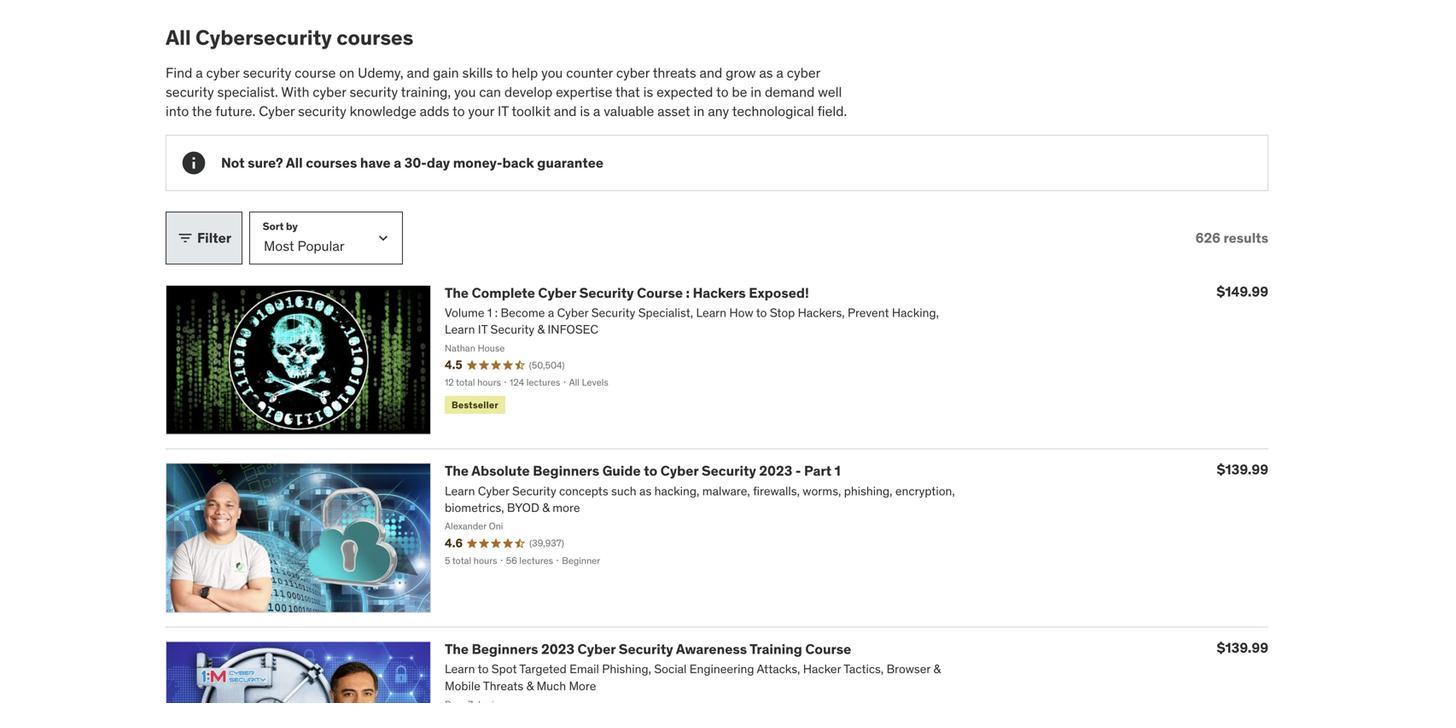 Task type: describe. For each thing, give the bounding box(es) containing it.
complete
[[472, 284, 535, 302]]

with
[[281, 83, 309, 101]]

cyber up specialist.
[[206, 64, 240, 82]]

0 vertical spatial in
[[751, 83, 762, 101]]

1 vertical spatial in
[[694, 102, 705, 120]]

the
[[192, 102, 212, 120]]

gain
[[433, 64, 459, 82]]

cyber down course
[[313, 83, 346, 101]]

0 vertical spatial beginners
[[533, 462, 599, 480]]

expertise
[[556, 83, 612, 101]]

0 vertical spatial courses
[[337, 25, 414, 50]]

any
[[708, 102, 729, 120]]

day
[[427, 154, 450, 171]]

the beginners 2023 cyber security awareness training course
[[445, 641, 851, 658]]

part
[[804, 462, 832, 480]]

find a cyber security course on udemy, and gain skills to help you counter cyber threats and grow as a cyber security specialist. with cyber security training, you can develop expertise that is expected to be in demand well into the future. cyber security knowledge adds to your it toolkit and is a valuable asset in any technological field.
[[166, 64, 847, 120]]

1 horizontal spatial all
[[286, 154, 303, 171]]

specialist.
[[217, 83, 278, 101]]

to left your
[[452, 102, 465, 120]]

back
[[502, 154, 534, 171]]

1 horizontal spatial 2023
[[759, 462, 793, 480]]

technological
[[732, 102, 814, 120]]

well
[[818, 83, 842, 101]]

find
[[166, 64, 192, 82]]

1 vertical spatial beginners
[[472, 641, 538, 658]]

into
[[166, 102, 189, 120]]

demand
[[765, 83, 815, 101]]

exposed!
[[749, 284, 809, 302]]

all cybersecurity courses
[[166, 25, 414, 50]]

1 vertical spatial course
[[805, 641, 851, 658]]

cyber inside find a cyber security course on udemy, and gain skills to help you counter cyber threats and grow as a cyber security specialist. with cyber security training, you can develop expertise that is expected to be in demand well into the future. cyber security knowledge adds to your it toolkit and is a valuable asset in any technological field.
[[259, 102, 295, 120]]

a right the as
[[776, 64, 784, 82]]

guarantee
[[537, 154, 604, 171]]

future.
[[215, 102, 256, 120]]

training
[[750, 641, 802, 658]]

knowledge
[[350, 102, 416, 120]]

0 horizontal spatial course
[[637, 284, 683, 302]]

1 vertical spatial courses
[[306, 154, 357, 171]]

training,
[[401, 83, 451, 101]]

1
[[835, 462, 841, 480]]

guide
[[603, 462, 641, 480]]

2 horizontal spatial and
[[700, 64, 722, 82]]

1 vertical spatial 2023
[[541, 641, 575, 658]]

small image
[[177, 230, 194, 247]]

to left be
[[716, 83, 729, 101]]

the for the complete cyber security course : hackers exposed!
[[445, 284, 469, 302]]

on
[[339, 64, 355, 82]]

626 results
[[1196, 229, 1269, 247]]

the absolute beginners guide to cyber security 2023 - part 1
[[445, 462, 841, 480]]

not sure? all courses have a 30-day money-back guarantee
[[221, 154, 604, 171]]

2 vertical spatial security
[[619, 641, 673, 658]]

to up can
[[496, 64, 508, 82]]

grow
[[726, 64, 756, 82]]

$139.99 for the beginners 2023 cyber security awareness training course
[[1217, 639, 1269, 657]]

626
[[1196, 229, 1221, 247]]

not
[[221, 154, 245, 171]]

awareness
[[676, 641, 747, 658]]

0 horizontal spatial is
[[580, 102, 590, 120]]

a down expertise
[[593, 102, 600, 120]]

the absolute beginners guide to cyber security 2023 - part 1 link
[[445, 462, 841, 480]]

filter
[[197, 229, 231, 247]]

to right guide
[[644, 462, 658, 480]]

be
[[732, 83, 747, 101]]

counter
[[566, 64, 613, 82]]

$139.99 for the absolute beginners guide to cyber security 2023 - part 1
[[1217, 461, 1269, 479]]

toolkit
[[512, 102, 551, 120]]

results
[[1224, 229, 1269, 247]]

1 vertical spatial security
[[702, 462, 756, 480]]

as
[[759, 64, 773, 82]]



Task type: locate. For each thing, give the bounding box(es) containing it.
beginners
[[533, 462, 599, 480], [472, 641, 538, 658]]

filter button
[[166, 212, 243, 265]]

and
[[407, 64, 430, 82], [700, 64, 722, 82], [554, 102, 577, 120]]

cyber
[[206, 64, 240, 82], [616, 64, 650, 82], [787, 64, 820, 82], [313, 83, 346, 101]]

1 vertical spatial you
[[454, 83, 476, 101]]

is
[[643, 83, 653, 101], [580, 102, 590, 120]]

courses left have
[[306, 154, 357, 171]]

all
[[166, 25, 191, 50], [286, 154, 303, 171]]

0 vertical spatial the
[[445, 284, 469, 302]]

threats
[[653, 64, 696, 82]]

security down the 'find'
[[166, 83, 214, 101]]

and down expertise
[[554, 102, 577, 120]]

is right that
[[643, 83, 653, 101]]

0 vertical spatial security
[[579, 284, 634, 302]]

0 horizontal spatial 2023
[[541, 641, 575, 658]]

help
[[512, 64, 538, 82]]

a right the 'find'
[[196, 64, 203, 82]]

security left awareness
[[619, 641, 673, 658]]

course right training
[[805, 641, 851, 658]]

1 horizontal spatial and
[[554, 102, 577, 120]]

money-
[[453, 154, 502, 171]]

course left :
[[637, 284, 683, 302]]

it
[[498, 102, 509, 120]]

1 vertical spatial all
[[286, 154, 303, 171]]

absolute
[[472, 462, 530, 480]]

:
[[686, 284, 690, 302]]

2023
[[759, 462, 793, 480], [541, 641, 575, 658]]

asset
[[658, 102, 690, 120]]

in right be
[[751, 83, 762, 101]]

have
[[360, 154, 391, 171]]

is down expertise
[[580, 102, 590, 120]]

course
[[637, 284, 683, 302], [805, 641, 851, 658]]

you right help
[[541, 64, 563, 82]]

0 vertical spatial course
[[637, 284, 683, 302]]

1 vertical spatial is
[[580, 102, 590, 120]]

the complete cyber security course : hackers exposed! link
[[445, 284, 809, 302]]

a
[[196, 64, 203, 82], [776, 64, 784, 82], [593, 102, 600, 120], [394, 154, 401, 171]]

to
[[496, 64, 508, 82], [716, 83, 729, 101], [452, 102, 465, 120], [644, 462, 658, 480]]

1 horizontal spatial course
[[805, 641, 851, 658]]

$139.99
[[1217, 461, 1269, 479], [1217, 639, 1269, 657]]

security down the with
[[298, 102, 346, 120]]

0 horizontal spatial and
[[407, 64, 430, 82]]

courses up udemy,
[[337, 25, 414, 50]]

2 the from the top
[[445, 462, 469, 480]]

sure?
[[248, 154, 283, 171]]

the for the absolute beginners guide to cyber security 2023 - part 1
[[445, 462, 469, 480]]

you down skills
[[454, 83, 476, 101]]

all up the 'find'
[[166, 25, 191, 50]]

a left the 30-
[[394, 154, 401, 171]]

in
[[751, 83, 762, 101], [694, 102, 705, 120]]

courses
[[337, 25, 414, 50], [306, 154, 357, 171]]

1 vertical spatial the
[[445, 462, 469, 480]]

security down udemy,
[[350, 83, 398, 101]]

1 horizontal spatial you
[[541, 64, 563, 82]]

1 the from the top
[[445, 284, 469, 302]]

the
[[445, 284, 469, 302], [445, 462, 469, 480], [445, 641, 469, 658]]

course
[[295, 64, 336, 82]]

your
[[468, 102, 494, 120]]

hackers
[[693, 284, 746, 302]]

in left any
[[694, 102, 705, 120]]

expected
[[657, 83, 713, 101]]

and up training,
[[407, 64, 430, 82]]

1 $139.99 from the top
[[1217, 461, 1269, 479]]

that
[[615, 83, 640, 101]]

0 vertical spatial all
[[166, 25, 191, 50]]

security up specialist.
[[243, 64, 291, 82]]

0 horizontal spatial in
[[694, 102, 705, 120]]

all right the sure?
[[286, 154, 303, 171]]

3 the from the top
[[445, 641, 469, 658]]

0 horizontal spatial all
[[166, 25, 191, 50]]

30-
[[404, 154, 427, 171]]

0 vertical spatial you
[[541, 64, 563, 82]]

0 vertical spatial 2023
[[759, 462, 793, 480]]

skills
[[462, 64, 493, 82]]

adds
[[420, 102, 449, 120]]

1 horizontal spatial is
[[643, 83, 653, 101]]

2 vertical spatial the
[[445, 641, 469, 658]]

udemy,
[[358, 64, 404, 82]]

can
[[479, 83, 501, 101]]

you
[[541, 64, 563, 82], [454, 83, 476, 101]]

1 vertical spatial $139.99
[[1217, 639, 1269, 657]]

1 horizontal spatial in
[[751, 83, 762, 101]]

cyber up that
[[616, 64, 650, 82]]

cybersecurity
[[196, 25, 332, 50]]

and left grow at the top right of the page
[[700, 64, 722, 82]]

cyber
[[259, 102, 295, 120], [538, 284, 576, 302], [661, 462, 699, 480], [578, 641, 616, 658]]

the beginners 2023 cyber security awareness training course link
[[445, 641, 851, 658]]

2 $139.99 from the top
[[1217, 639, 1269, 657]]

field.
[[818, 102, 847, 120]]

security left :
[[579, 284, 634, 302]]

0 vertical spatial is
[[643, 83, 653, 101]]

valuable
[[604, 102, 654, 120]]

security
[[243, 64, 291, 82], [166, 83, 214, 101], [350, 83, 398, 101], [298, 102, 346, 120]]

security left - at the right bottom of the page
[[702, 462, 756, 480]]

cyber up demand
[[787, 64, 820, 82]]

the for the beginners 2023 cyber security awareness training course
[[445, 641, 469, 658]]

0 vertical spatial $139.99
[[1217, 461, 1269, 479]]

develop
[[504, 83, 553, 101]]

-
[[796, 462, 801, 480]]

$149.99
[[1217, 283, 1269, 300]]

the complete cyber security course : hackers exposed!
[[445, 284, 809, 302]]

0 horizontal spatial you
[[454, 83, 476, 101]]

626 results status
[[1196, 229, 1269, 247]]

security
[[579, 284, 634, 302], [702, 462, 756, 480], [619, 641, 673, 658]]



Task type: vqa. For each thing, say whether or not it's contained in the screenshot.
topmost 10/2023
no



